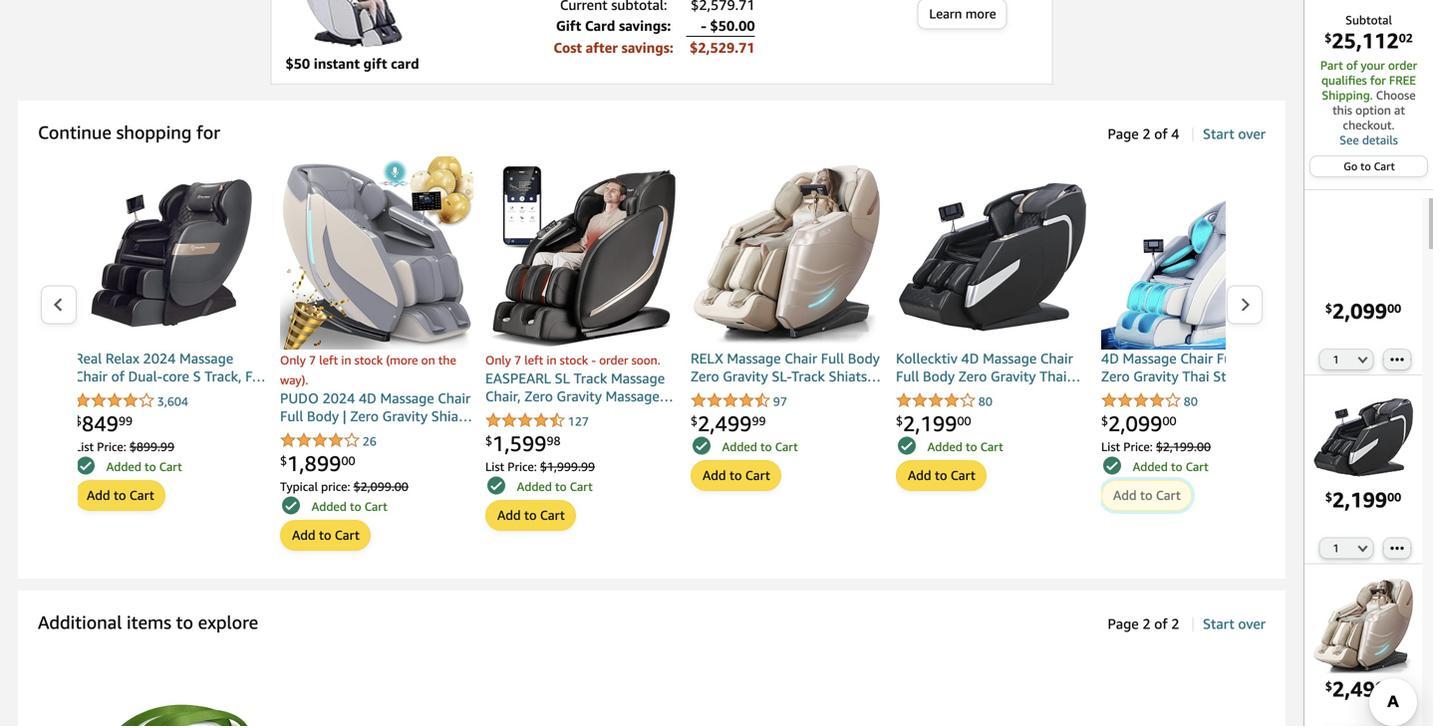 Task type: describe. For each thing, give the bounding box(es) containing it.
details
[[1362, 133, 1398, 147]]

3,604 link
[[75, 393, 188, 411]]

s
[[193, 368, 201, 385]]

start over link for additional items to explore
[[1203, 616, 1266, 632]]

qualifies
[[1322, 73, 1367, 87]]

free
[[1389, 73, 1416, 87]]

additional
[[38, 612, 122, 633]]

0 horizontal spatial $ 2,099 00
[[1101, 411, 1177, 436]]

alert image for relx massage chair full body zero gravity sl-track shiats…
[[693, 437, 711, 455]]

$ 849 99
[[75, 411, 133, 436]]

gravity inside kollecktiv 4d massage chair full body zero gravity thai…
[[991, 368, 1036, 385]]

1 for dropdown image
[[1333, 542, 1339, 555]]

1 horizontal spatial $ 2,199 00
[[1325, 487, 1401, 512]]

subtotal
[[1346, 13, 1392, 27]]

only 7 left in stock - order soon. easpearl sl track massage chair, zero gravity massage…
[[485, 353, 674, 405]]

continue shopping for
[[38, 122, 220, 143]]

pudo 2024 4d massage chair full body | zero gravity shia… link
[[280, 390, 473, 429]]

easpearl sl track massage chair, zero gravity massage… link
[[485, 370, 679, 409]]

$50
[[286, 55, 310, 72]]

0 vertical spatial $ 2,099 00
[[1325, 298, 1401, 323]]

chair inside real relax 2024 massage chair of dual-core s track, f…
[[75, 368, 108, 385]]

part of your order qualifies for free shipping.
[[1320, 58, 1417, 102]]

1 vertical spatial 2,199
[[1332, 487, 1387, 512]]

00 inside $ 1,899 00
[[341, 454, 355, 468]]

learn
[[929, 6, 962, 21]]

chair inside only 7 left in stock (more on the way). pudo 2024 4d massage chair full body | zero gravity shia…
[[438, 390, 471, 407]]

massage inside 4d massage chair full body zero gravity thai stretching…
[[1123, 350, 1177, 367]]

|
[[343, 408, 347, 425]]

relx massage chair full body zero gravity sl-track shiats… link
[[691, 350, 884, 389]]

subtotal $ 25,112 02
[[1325, 13, 1413, 53]]

2 for additional items to explore
[[1143, 616, 1151, 632]]

full inside 4d massage chair full body zero gravity thai stretching…
[[1217, 350, 1240, 367]]

alert image for kollecktiv 4d massage chair full body zero gravity thai…
[[898, 437, 916, 455]]

dropdown image
[[1358, 356, 1368, 364]]

stock for 1,899
[[354, 353, 383, 367]]

added for core
[[106, 460, 141, 474]]

body inside relx massage chair full body zero gravity sl-track shiats…
[[848, 350, 880, 367]]

full inside relx massage chair full body zero gravity sl-track shiats…
[[821, 350, 844, 367]]

alert image for 4d massage chair full body zero gravity thai stretching…
[[1103, 457, 1121, 475]]

0 horizontal spatial for
[[196, 122, 220, 143]]

zero inside kollecktiv 4d massage chair full body zero gravity thai…
[[959, 368, 987, 385]]

sl
[[555, 370, 570, 387]]

kollecktiv 4d massage chair full body zero gravity thai… link
[[896, 350, 1089, 389]]

1 horizontal spatial 2,499
[[1332, 677, 1387, 702]]

$ down 97 link
[[691, 414, 698, 428]]

in for 1,899
[[341, 353, 351, 367]]

kollecktiv 4d massage chair full body zero gravity thai stretching with 57&#39;&#39; dual-core sl track, 12 auto massage mode, body scaning, ai voice &amp; 14&#39;&#39; hd control, built-in heat, shortcut key, bluetooth image
[[1313, 387, 1413, 487]]

after
[[586, 39, 618, 56]]

instant
[[314, 55, 360, 72]]

4d massage chair full body zero gravity thai stretching… link
[[1101, 350, 1295, 389]]

price: for 2,099
[[1123, 440, 1153, 454]]

in for 1,599
[[547, 353, 557, 367]]

shopping
[[116, 122, 192, 143]]

start for continue shopping for
[[1203, 126, 1235, 142]]

0 vertical spatial -
[[701, 17, 707, 34]]

26
[[363, 434, 377, 448]]

go
[[1344, 160, 1358, 173]]

added down price:
[[312, 500, 347, 514]]

2 horizontal spatial 99
[[1387, 680, 1401, 694]]

80 link for gravity
[[1101, 393, 1198, 411]]

list for 1,599
[[485, 460, 504, 474]]

page 2 of 4
[[1108, 126, 1180, 142]]

thai…
[[1040, 368, 1081, 385]]

page for additional items to explore
[[1108, 616, 1139, 632]]

typical price: $2,099.00
[[280, 480, 408, 494]]

(more
[[386, 353, 418, 367]]

02
[[1399, 31, 1413, 45]]

items
[[127, 612, 171, 633]]

thai
[[1182, 368, 1210, 385]]

add to cart submit for of
[[76, 481, 164, 510]]

petsafe nylon dog leash - strong, durable, traditional style leash with easy to use bolt snap - 1 in. x 6 ft., apple green image
[[75, 647, 268, 727]]

added to cart for sl-
[[722, 440, 798, 454]]

7 for 1,899
[[309, 353, 316, 367]]

order inside only 7 left in stock - order soon. easpearl sl track massage chair, zero gravity massage…
[[599, 353, 628, 367]]

the
[[438, 353, 456, 367]]

list for 849
[[75, 440, 94, 454]]

continue
[[38, 122, 112, 143]]

massage inside real relax 2024 massage chair of dual-core s track, f…
[[179, 350, 233, 367]]

card
[[585, 17, 615, 34]]

sl-
[[772, 368, 791, 385]]

$ down kollecktiv
[[896, 414, 903, 428]]

chair,
[[485, 388, 521, 405]]

real relax 2024 massage chair of dual-core s track, f… link
[[75, 350, 268, 389]]

4d inside only 7 left in stock (more on the way). pudo 2024 4d massage chair full body | zero gravity shia…
[[359, 390, 377, 407]]

relax
[[106, 350, 139, 367]]

added down list price: $1,999.99
[[517, 480, 552, 494]]

gravity inside only 7 left in stock - order soon. easpearl sl track massage chair, zero gravity massage…
[[557, 388, 602, 405]]

go to cart
[[1344, 160, 1395, 173]]

80 for gravity
[[979, 395, 993, 409]]

pudo 2024 4d massage chair full body | zero gravity shiatsu massage chairs recliner with ai voice with heated sl track blueto image
[[280, 156, 473, 350]]

of inside part of your order qualifies for free shipping.
[[1346, 58, 1358, 72]]

soon.
[[631, 353, 660, 367]]

your
[[1361, 58, 1385, 72]]

price: for 849
[[97, 440, 126, 454]]

127 link
[[485, 413, 589, 430]]

next image
[[1240, 298, 1251, 313]]

gravity inside relx massage chair full body zero gravity sl-track shiats…
[[723, 368, 768, 385]]

core
[[163, 368, 189, 385]]

shiats…
[[829, 368, 881, 385]]

track inside relx massage chair full body zero gravity sl-track shiats…
[[791, 368, 825, 385]]

$ down kollecktiv 4d massage chair full body zero gravity thai stretching with 57&#39;&#39; dual-core sl track, 12 auto massage mode, body scaning, ai voice &amp; 14&#39;&#39; hd control, built-in heat, shortcut key, bluetooth image
[[1325, 490, 1332, 504]]

alert image down list price: $1,999.99
[[487, 477, 505, 495]]

1,899
[[287, 451, 341, 476]]

more
[[966, 6, 996, 21]]

97 link
[[691, 393, 787, 411]]

0 vertical spatial 2,099
[[1332, 298, 1387, 323]]

choose
[[1376, 88, 1416, 102]]

easpearl sl track massage chair, zero gravity massage chairs full body with app, waist and calf heat, thai stretch, body scan image
[[485, 156, 679, 350]]

2 for continue shopping for
[[1143, 126, 1151, 142]]

list price: $2,199.00
[[1101, 440, 1211, 454]]

kollecktiv 4d massage chair full body zero gravity thai stretching with 57'' dual-core sl track, 12 auto massage mode, body s image
[[896, 156, 1089, 350]]

1 for dropdown icon
[[1333, 353, 1339, 366]]

alert image for real relax 2024 massage chair of dual-core s track, f…
[[77, 457, 95, 475]]

part
[[1320, 58, 1343, 72]]

$ down relx massage chair full body zero gravity sl-track shiatsu massage chair, 12 modes, airbag massage, with yoga stretch, foot massage, ai control（cream） image
[[1325, 680, 1332, 694]]

full inside only 7 left in stock (more on the way). pudo 2024 4d massage chair full body | zero gravity shia…
[[280, 408, 303, 425]]

alert image down typical
[[282, 497, 300, 515]]

relx massage chair full body zero gravity sl-track shiats…
[[691, 350, 881, 385]]

pudo
[[280, 390, 319, 407]]

7 for 1,599
[[514, 353, 521, 367]]

0 vertical spatial 2,499
[[698, 411, 752, 436]]

page for continue shopping for
[[1108, 126, 1139, 142]]

typical
[[280, 480, 318, 494]]

chair inside relx massage chair full body zero gravity sl-track shiats…
[[785, 350, 817, 367]]

4
[[1171, 126, 1180, 142]]

real
[[75, 350, 102, 367]]

25,112
[[1332, 28, 1399, 53]]

shipping.
[[1322, 88, 1373, 102]]

relx massage chair full body zero gravity sl-track shiatsu massage chair, 12 modes, airbag massage, with yoga stretch, foot massage, ai control（cream） image
[[1313, 577, 1413, 677]]

chair inside 4d massage chair full body zero gravity thai stretching…
[[1180, 350, 1213, 367]]

item in your cart image
[[303, 0, 402, 54]]

price: for 1,599
[[508, 460, 537, 474]]

$1,999.99
[[540, 460, 595, 474]]

97
[[773, 395, 787, 409]]

massage…
[[606, 388, 674, 405]]

real relax 2024 massage chair of dual-core s track, f…
[[75, 350, 266, 385]]

cost after savings:
[[553, 39, 674, 56]]

f…
[[245, 368, 266, 385]]

849
[[82, 411, 119, 436]]

easpearl
[[485, 370, 551, 387]]

kollecktiv
[[896, 350, 958, 367]]

massage inside only 7 left in stock - order soon. easpearl sl track massage chair, zero gravity massage…
[[611, 370, 665, 387]]

$ inside $ 1,599 98
[[485, 434, 492, 448]]

dual-
[[128, 368, 163, 385]]

$ 1,599 98
[[485, 431, 561, 456]]

$2,199.00
[[1156, 440, 1211, 454]]

2024 inside only 7 left in stock (more on the way). pudo 2024 4d massage chair full body | zero gravity shia…
[[322, 390, 355, 407]]

0 vertical spatial 2,199
[[903, 411, 957, 436]]

massage inside only 7 left in stock (more on the way). pudo 2024 4d massage chair full body | zero gravity shia…
[[380, 390, 434, 407]]

26 link
[[280, 432, 377, 450]]

$ up list price: $2,199.00
[[1101, 414, 1108, 428]]

$ 1,899 00
[[280, 451, 355, 476]]



Task type: vqa. For each thing, say whether or not it's contained in the screenshot.
$ within the the $ 1,599 98
yes



Task type: locate. For each thing, give the bounding box(es) containing it.
1 vertical spatial 2,499
[[1332, 677, 1387, 702]]

1 horizontal spatial 2024
[[322, 390, 355, 407]]

7 inside only 7 left in stock - order soon. easpearl sl track massage chair, zero gravity massage…
[[514, 353, 521, 367]]

1 vertical spatial 2024
[[322, 390, 355, 407]]

$50 instant gift card
[[286, 55, 419, 72]]

1 horizontal spatial list
[[485, 460, 504, 474]]

99 inside $ 849 99
[[119, 414, 133, 428]]

alert image
[[693, 437, 711, 455], [898, 437, 916, 455], [77, 457, 95, 475], [1103, 457, 1121, 475], [487, 477, 505, 495], [282, 497, 300, 515]]

1 horizontal spatial 7
[[514, 353, 521, 367]]

relx massage chair full body zero gravity sl-track shiatsu massage chair, 12 modes, airbag massage, with yoga stretch, foot m image
[[691, 156, 884, 350]]

list down 849
[[75, 440, 94, 454]]

see
[[1340, 133, 1359, 147]]

2,099 up dropdown icon
[[1332, 298, 1387, 323]]

list left $2,199.00
[[1101, 440, 1120, 454]]

1 horizontal spatial 80 link
[[1101, 393, 1198, 411]]

zero left "thai…"
[[959, 368, 987, 385]]

80 link
[[896, 393, 993, 411], [1101, 393, 1198, 411]]

added down 97 link
[[722, 440, 757, 454]]

1 vertical spatial start over
[[1203, 616, 1266, 632]]

0 horizontal spatial in
[[341, 353, 351, 367]]

1 horizontal spatial 4d
[[961, 350, 979, 367]]

0 vertical spatial start
[[1203, 126, 1235, 142]]

for right shopping
[[196, 122, 220, 143]]

over
[[1238, 126, 1266, 142], [1238, 616, 1266, 632]]

7 up the easpearl
[[514, 353, 521, 367]]

0 horizontal spatial 80
[[979, 395, 993, 409]]

gravity left thai
[[1133, 368, 1179, 385]]

2 horizontal spatial 4d
[[1101, 350, 1119, 367]]

left inside only 7 left in stock (more on the way). pudo 2024 4d massage chair full body | zero gravity shia…
[[319, 353, 338, 367]]

2,199
[[903, 411, 957, 436], [1332, 487, 1387, 512]]

1 7 from the left
[[309, 353, 316, 367]]

0 vertical spatial $ 2,199 00
[[896, 411, 971, 436]]

1 page from the top
[[1108, 126, 1139, 142]]

2 stock from the left
[[560, 353, 588, 367]]

$ up typical
[[280, 454, 287, 468]]

0 vertical spatial page
[[1108, 126, 1139, 142]]

4d massage chair full body zero gravity thai stretching with 57'' dual-core sl track, 6 auto massage mode, body scaning, ai v image
[[1101, 156, 1295, 350]]

2024 up |
[[322, 390, 355, 407]]

in inside only 7 left in stock - order soon. easpearl sl track massage chair, zero gravity massage…
[[547, 353, 557, 367]]

zero up the "127" link
[[525, 388, 553, 405]]

$2,099.00
[[353, 480, 408, 494]]

0 horizontal spatial price:
[[97, 440, 126, 454]]

stock
[[354, 353, 383, 367], [560, 353, 588, 367]]

for inside part of your order qualifies for free shipping.
[[1370, 73, 1386, 87]]

1 horizontal spatial only
[[485, 353, 511, 367]]

1 vertical spatial $ 2,499 99
[[1325, 677, 1401, 702]]

body up shiats…
[[848, 350, 880, 367]]

price: down $ 849 99
[[97, 440, 126, 454]]

2 page from the top
[[1108, 616, 1139, 632]]

1 vertical spatial order
[[599, 353, 628, 367]]

2,099 up list price: $2,199.00
[[1108, 411, 1163, 436]]

previous image
[[53, 298, 64, 313]]

massage up sl-
[[727, 350, 781, 367]]

4d up 26
[[359, 390, 377, 407]]

in left (more
[[341, 353, 351, 367]]

1 start over from the top
[[1203, 126, 1266, 142]]

gravity inside 4d massage chair full body zero gravity thai stretching…
[[1133, 368, 1179, 385]]

0 horizontal spatial $ 2,499 99
[[691, 411, 766, 436]]

1 vertical spatial start
[[1203, 616, 1235, 632]]

1 vertical spatial 2,099
[[1108, 411, 1163, 436]]

0 horizontal spatial 99
[[119, 414, 133, 428]]

left
[[319, 353, 338, 367], [524, 353, 543, 367]]

full down pudo
[[280, 408, 303, 425]]

start over right page 2 of 2
[[1203, 616, 1266, 632]]

dropdown image
[[1358, 545, 1368, 553]]

0 vertical spatial over
[[1238, 126, 1266, 142]]

full up stretching…
[[1217, 350, 1240, 367]]

$ up list price: $899.99
[[75, 414, 82, 428]]

page 2 of 2
[[1108, 616, 1180, 632]]

gravity down sl
[[557, 388, 602, 405]]

$ inside $ 1,899 00
[[280, 454, 287, 468]]

body inside 4d massage chair full body zero gravity thai stretching…
[[1244, 350, 1276, 367]]

2024 inside real relax 2024 massage chair of dual-core s track, f…
[[143, 350, 176, 367]]

1 horizontal spatial $ 2,099 00
[[1325, 298, 1401, 323]]

2024 up dual-
[[143, 350, 176, 367]]

1 vertical spatial -
[[591, 353, 596, 367]]

choose this option at checkout. see details
[[1333, 88, 1416, 147]]

gravity left "thai…"
[[991, 368, 1036, 385]]

2 80 link from the left
[[1101, 393, 1198, 411]]

0 horizontal spatial 2,499
[[698, 411, 752, 436]]

gift card savings:
[[556, 17, 671, 34]]

1 start over link from the top
[[1203, 126, 1266, 142]]

1 horizontal spatial 2,099
[[1332, 298, 1387, 323]]

start over link right page 2 of 2
[[1203, 616, 1266, 632]]

99 down relx massage chair full body zero gravity sl-track shiatsu massage chair, 12 modes, airbag massage, with yoga stretch, foot massage, ai control（cream） image
[[1387, 680, 1401, 694]]

list price: $1,999.99
[[485, 460, 595, 474]]

added to cart down kollecktiv 4d massage chair full body zero gravity thai… link
[[928, 440, 1003, 454]]

1 horizontal spatial price:
[[508, 460, 537, 474]]

chair up thai
[[1180, 350, 1213, 367]]

7
[[309, 353, 316, 367], [514, 353, 521, 367]]

add to cart submit for body
[[897, 461, 986, 490]]

2,199 down kollecktiv
[[903, 411, 957, 436]]

2 left from the left
[[524, 353, 543, 367]]

$ inside $ 849 99
[[75, 414, 82, 428]]

2 1 from the top
[[1333, 542, 1339, 555]]

80
[[979, 395, 993, 409], [1184, 395, 1198, 409]]

2 only from the left
[[485, 353, 511, 367]]

0 vertical spatial for
[[1370, 73, 1386, 87]]

added to cart down 97
[[722, 440, 798, 454]]

1 in from the left
[[341, 353, 351, 367]]

price:
[[321, 480, 350, 494]]

zero down relx
[[691, 368, 719, 385]]

track right sl
[[574, 370, 607, 387]]

left inside only 7 left in stock - order soon. easpearl sl track massage chair, zero gravity massage…
[[524, 353, 543, 367]]

$ right the next icon
[[1325, 301, 1332, 315]]

body
[[848, 350, 880, 367], [1244, 350, 1276, 367], [923, 368, 955, 385], [307, 408, 339, 425]]

only up the easpearl
[[485, 353, 511, 367]]

start over for additional items to explore
[[1203, 616, 1266, 632]]

kollecktiv 4d massage chair full body zero gravity thai…
[[896, 350, 1081, 385]]

start for additional items to explore
[[1203, 616, 1235, 632]]

4d right kollecktiv
[[961, 350, 979, 367]]

- up easpearl sl track massage chair, zero gravity massage… "link"
[[591, 353, 596, 367]]

additional items to explore
[[38, 612, 258, 633]]

massage
[[179, 350, 233, 367], [727, 350, 781, 367], [983, 350, 1037, 367], [1123, 350, 1177, 367], [611, 370, 665, 387], [380, 390, 434, 407]]

massage right kollecktiv
[[983, 350, 1037, 367]]

1 80 link from the left
[[896, 393, 993, 411]]

0 horizontal spatial order
[[599, 353, 628, 367]]

80 down thai
[[1184, 395, 1198, 409]]

4d inside kollecktiv 4d massage chair full body zero gravity thai…
[[961, 350, 979, 367]]

$ 2,499 99
[[691, 411, 766, 436], [1325, 677, 1401, 702]]

1 horizontal spatial 2,199
[[1332, 487, 1387, 512]]

1 vertical spatial page
[[1108, 616, 1139, 632]]

1 80 from the left
[[979, 395, 993, 409]]

- inside only 7 left in stock - order soon. easpearl sl track massage chair, zero gravity massage…
[[591, 353, 596, 367]]

only for 1,599
[[485, 353, 511, 367]]

list down 1,599
[[485, 460, 504, 474]]

added to cart down $1,999.99
[[517, 480, 593, 494]]

0 horizontal spatial left
[[319, 353, 338, 367]]

order
[[1388, 58, 1417, 72], [599, 353, 628, 367]]

00
[[1387, 301, 1401, 315], [957, 414, 971, 428], [1163, 414, 1177, 428], [341, 454, 355, 468], [1387, 490, 1401, 504]]

0 horizontal spatial track
[[574, 370, 607, 387]]

track left shiats…
[[791, 368, 825, 385]]

in up sl
[[547, 353, 557, 367]]

1 horizontal spatial 99
[[752, 414, 766, 428]]

only 7 left in stock (more on the way). pudo 2024 4d massage chair full body | zero gravity shia…
[[280, 353, 472, 425]]

chair up "thai…"
[[1040, 350, 1073, 367]]

added to cart for gravity
[[928, 440, 1003, 454]]

stock for 1,599
[[560, 353, 588, 367]]

massage inside relx massage chair full body zero gravity sl-track shiats…
[[727, 350, 781, 367]]

stretching…
[[1213, 368, 1293, 385]]

zero inside only 7 left in stock (more on the way). pudo 2024 4d massage chair full body | zero gravity shia…
[[350, 408, 379, 425]]

0 horizontal spatial 2024
[[143, 350, 176, 367]]

4d up list price: $2,199.00
[[1101, 350, 1119, 367]]

$ 2,099 00 up list price: $2,199.00
[[1101, 411, 1177, 436]]

start right page 2 of 2
[[1203, 616, 1235, 632]]

over for additional items to explore
[[1238, 616, 1266, 632]]

1 vertical spatial for
[[196, 122, 220, 143]]

massage down (more
[[380, 390, 434, 407]]

0 horizontal spatial -
[[591, 353, 596, 367]]

1 start from the top
[[1203, 126, 1235, 142]]

only for 1,899
[[280, 353, 306, 367]]

start
[[1203, 126, 1235, 142], [1203, 616, 1235, 632]]

price: left $2,199.00
[[1123, 440, 1153, 454]]

added to cart for thai
[[1133, 460, 1209, 474]]

$ down chair,
[[485, 434, 492, 448]]

1 left from the left
[[319, 353, 338, 367]]

checkout.
[[1343, 118, 1395, 132]]

80 for thai
[[1184, 395, 1198, 409]]

0 vertical spatial 1
[[1333, 353, 1339, 366]]

1 horizontal spatial $ 2,499 99
[[1325, 677, 1401, 702]]

left for 1,899
[[319, 353, 338, 367]]

real relax 2024 massage chair of dual-core s track, full body massage recliner of zero gravity with app control, black and gr image
[[75, 156, 268, 350]]

2 in from the left
[[547, 353, 557, 367]]

0 horizontal spatial $ 2,199 00
[[896, 411, 971, 436]]

1 vertical spatial start over link
[[1203, 616, 1266, 632]]

added down kollecktiv
[[928, 440, 963, 454]]

full inside kollecktiv 4d massage chair full body zero gravity thai…
[[896, 368, 919, 385]]

1 1 from the top
[[1333, 353, 1339, 366]]

1 horizontal spatial -
[[701, 17, 707, 34]]

2 7 from the left
[[514, 353, 521, 367]]

cart
[[1374, 160, 1395, 173], [775, 440, 798, 454], [980, 440, 1003, 454], [159, 460, 182, 474], [1186, 460, 1209, 474], [745, 468, 770, 483], [951, 468, 976, 483], [570, 480, 593, 494], [129, 488, 154, 503], [1156, 488, 1181, 503], [364, 500, 387, 514], [540, 508, 565, 523], [335, 528, 360, 543]]

- $50.00
[[701, 17, 755, 34]]

99 down 97 link
[[752, 414, 766, 428]]

gravity inside only 7 left in stock (more on the way). pudo 2024 4d massage chair full body | zero gravity shia…
[[382, 408, 428, 425]]

1 horizontal spatial left
[[524, 353, 543, 367]]

only inside only 7 left in stock - order soon. easpearl sl track massage chair, zero gravity massage…
[[485, 353, 511, 367]]

only
[[280, 353, 306, 367], [485, 353, 511, 367]]

0 horizontal spatial stock
[[354, 353, 383, 367]]

80 link for zero
[[896, 393, 993, 411]]

start over link right 4
[[1203, 126, 1266, 142]]

shia…
[[431, 408, 472, 425]]

0 vertical spatial start over
[[1203, 126, 1266, 142]]

added to cart down $2,199.00
[[1133, 460, 1209, 474]]

3,604
[[157, 395, 188, 409]]

added for sl-
[[722, 440, 757, 454]]

0 horizontal spatial 2,199
[[903, 411, 957, 436]]

gift
[[556, 17, 581, 34]]

1 horizontal spatial 80
[[1184, 395, 1198, 409]]

alert image down kollecktiv
[[898, 437, 916, 455]]

0 horizontal spatial 4d
[[359, 390, 377, 407]]

savings: for cost after savings:
[[622, 39, 674, 56]]

2 over from the top
[[1238, 616, 1266, 632]]

stock inside only 7 left in stock - order soon. easpearl sl track massage chair, zero gravity massage…
[[560, 353, 588, 367]]

body inside only 7 left in stock (more on the way). pudo 2024 4d massage chair full body | zero gravity shia…
[[307, 408, 339, 425]]

order up free
[[1388, 58, 1417, 72]]

1 vertical spatial savings:
[[622, 39, 674, 56]]

order inside part of your order qualifies for free shipping.
[[1388, 58, 1417, 72]]

track inside only 7 left in stock - order soon. easpearl sl track massage chair, zero gravity massage…
[[574, 370, 607, 387]]

learn more
[[929, 6, 996, 21]]

0 vertical spatial order
[[1388, 58, 1417, 72]]

added for gravity
[[928, 440, 963, 454]]

over for continue shopping for
[[1238, 126, 1266, 142]]

2,499
[[698, 411, 752, 436], [1332, 677, 1387, 702]]

zero inside 4d massage chair full body zero gravity thai stretching…
[[1101, 368, 1130, 385]]

$50.00
[[710, 17, 755, 34]]

body down kollecktiv
[[923, 368, 955, 385]]

add to cart submit for zero
[[692, 461, 780, 490]]

$ 2,199 00 down kollecktiv
[[896, 411, 971, 436]]

1 vertical spatial $ 2,099 00
[[1101, 411, 1177, 436]]

for down the your
[[1370, 73, 1386, 87]]

gravity left shia…
[[382, 408, 428, 425]]

of inside real relax 2024 massage chair of dual-core s track, f…
[[111, 368, 124, 385]]

zero
[[691, 368, 719, 385], [959, 368, 987, 385], [1101, 368, 1130, 385], [525, 388, 553, 405], [350, 408, 379, 425]]

added down list price: $899.99
[[106, 460, 141, 474]]

cost
[[553, 39, 582, 56]]

chair down real
[[75, 368, 108, 385]]

this
[[1333, 103, 1352, 117]]

1 horizontal spatial track
[[791, 368, 825, 385]]

7 inside only 7 left in stock (more on the way). pudo 2024 4d massage chair full body | zero gravity shia…
[[309, 353, 316, 367]]

for
[[1370, 73, 1386, 87], [196, 122, 220, 143]]

massage inside kollecktiv 4d massage chair full body zero gravity thai…
[[983, 350, 1037, 367]]

1 over from the top
[[1238, 126, 1266, 142]]

1 vertical spatial over
[[1238, 616, 1266, 632]]

$ 2,199 00
[[896, 411, 971, 436], [1325, 487, 1401, 512]]

Add to Cart submit
[[692, 461, 780, 490], [897, 461, 986, 490], [76, 481, 164, 510], [486, 501, 575, 530], [281, 521, 370, 550]]

list
[[75, 440, 94, 454], [1101, 440, 1120, 454], [485, 460, 504, 474]]

4d inside 4d massage chair full body zero gravity thai stretching…
[[1101, 350, 1119, 367]]

98
[[547, 434, 561, 448]]

chair up sl-
[[785, 350, 817, 367]]

added to cart down typical price: $2,099.00 on the bottom
[[312, 500, 387, 514]]

full down kollecktiv
[[896, 368, 919, 385]]

start over for continue shopping for
[[1203, 126, 1266, 142]]

in inside only 7 left in stock (more on the way). pudo 2024 4d massage chair full body | zero gravity shia…
[[341, 353, 351, 367]]

1 horizontal spatial for
[[1370, 73, 1386, 87]]

- up "$2,529.71"
[[701, 17, 707, 34]]

zero inside only 7 left in stock - order soon. easpearl sl track massage chair, zero gravity massage…
[[525, 388, 553, 405]]

learn more button
[[918, 0, 1006, 28]]

1 stock from the left
[[354, 353, 383, 367]]

0 horizontal spatial list
[[75, 440, 94, 454]]

stock inside only 7 left in stock (more on the way). pudo 2024 4d massage chair full body | zero gravity shia…
[[354, 353, 383, 367]]

stock left (more
[[354, 353, 383, 367]]

$
[[1325, 31, 1332, 45], [1325, 301, 1332, 315], [75, 414, 82, 428], [691, 414, 698, 428], [896, 414, 903, 428], [1101, 414, 1108, 428], [485, 434, 492, 448], [280, 454, 287, 468], [1325, 490, 1332, 504], [1325, 680, 1332, 694]]

alert image down list price: $2,199.00
[[1103, 457, 1121, 475]]

explore
[[198, 612, 258, 633]]

0 vertical spatial 2024
[[143, 350, 176, 367]]

stock up sl
[[560, 353, 588, 367]]

0 vertical spatial savings:
[[619, 17, 671, 34]]

page
[[1108, 126, 1139, 142], [1108, 616, 1139, 632]]

only inside only 7 left in stock (more on the way). pudo 2024 4d massage chair full body | zero gravity shia…
[[280, 353, 306, 367]]

$ 2,199 00 up dropdown image
[[1325, 487, 1401, 512]]

0 horizontal spatial 2,099
[[1108, 411, 1163, 436]]

track
[[791, 368, 825, 385], [574, 370, 607, 387]]

2 horizontal spatial list
[[1101, 440, 1120, 454]]

1,599
[[492, 431, 547, 456]]

added to cart down $899.99
[[106, 460, 182, 474]]

add to cart
[[703, 468, 770, 483], [908, 468, 976, 483], [87, 488, 154, 503], [1113, 488, 1181, 503], [497, 508, 565, 523], [292, 528, 360, 543]]

1 left dropdown image
[[1333, 542, 1339, 555]]

0 vertical spatial start over link
[[1203, 126, 1266, 142]]

massage up list price: $2,199.00
[[1123, 350, 1177, 367]]

1 vertical spatial 1
[[1333, 542, 1339, 555]]

way).
[[280, 373, 308, 387]]

$ inside the "subtotal $ 25,112 02"
[[1325, 31, 1332, 45]]

only up 'way).' on the bottom left of page
[[280, 353, 306, 367]]

price: down $ 1,599 98
[[508, 460, 537, 474]]

alert image down 97 link
[[693, 437, 711, 455]]

1 horizontal spatial in
[[547, 353, 557, 367]]

go to cart link
[[1311, 156, 1427, 176]]

option
[[1356, 103, 1391, 117]]

$ up the part
[[1325, 31, 1332, 45]]

zero right |
[[350, 408, 379, 425]]

1 vertical spatial $ 2,199 00
[[1325, 487, 1401, 512]]

see details link
[[1315, 133, 1423, 148]]

start right 4
[[1203, 126, 1235, 142]]

4d
[[961, 350, 979, 367], [1101, 350, 1119, 367], [359, 390, 377, 407]]

savings: down gift card savings:
[[622, 39, 674, 56]]

body inside kollecktiv 4d massage chair full body zero gravity thai…
[[923, 368, 955, 385]]

$899.99
[[129, 440, 174, 454]]

added down list price: $2,199.00
[[1133, 460, 1168, 474]]

at
[[1394, 103, 1405, 117]]

left for 1,599
[[524, 353, 543, 367]]

chair inside kollecktiv 4d massage chair full body zero gravity thai…
[[1040, 350, 1073, 367]]

99 down 3,604 link
[[119, 414, 133, 428]]

1 horizontal spatial order
[[1388, 58, 1417, 72]]

gravity up 97 link
[[723, 368, 768, 385]]

80 link up list price: $2,199.00
[[1101, 393, 1198, 411]]

on
[[421, 353, 435, 367]]

added to cart for core
[[106, 460, 182, 474]]

1 horizontal spatial stock
[[560, 353, 588, 367]]

start over link for continue shopping for
[[1203, 126, 1266, 142]]

list price: $899.99
[[75, 440, 174, 454]]

savings: up cost after savings: at the left top of the page
[[619, 17, 671, 34]]

80 link down kollecktiv
[[896, 393, 993, 411]]

list for 2,099
[[1101, 440, 1120, 454]]

chair up shia…
[[438, 390, 471, 407]]

alert image down list price: $899.99
[[77, 457, 95, 475]]

full up shiats…
[[821, 350, 844, 367]]

2,199 up dropdown image
[[1332, 487, 1387, 512]]

0 horizontal spatial only
[[280, 353, 306, 367]]

2 start over link from the top
[[1203, 616, 1266, 632]]

2 start over from the top
[[1203, 616, 1266, 632]]

savings: for gift card savings:
[[619, 17, 671, 34]]

added for thai
[[1133, 460, 1168, 474]]

zero inside relx massage chair full body zero gravity sl-track shiats…
[[691, 368, 719, 385]]

2 80 from the left
[[1184, 395, 1198, 409]]

0 horizontal spatial 80 link
[[896, 393, 993, 411]]

1 left dropdown icon
[[1333, 353, 1339, 366]]

0 horizontal spatial 7
[[309, 353, 316, 367]]

2 start from the top
[[1203, 616, 1235, 632]]

card
[[391, 55, 419, 72]]

2 horizontal spatial price:
[[1123, 440, 1153, 454]]

0 vertical spatial $ 2,499 99
[[691, 411, 766, 436]]

relx
[[691, 350, 723, 367]]

gift
[[363, 55, 387, 72]]

massage up massage…
[[611, 370, 665, 387]]

left up pudo 2024 4d massage chair full body | zero gravity shia… link
[[319, 353, 338, 367]]

1 only from the left
[[280, 353, 306, 367]]



